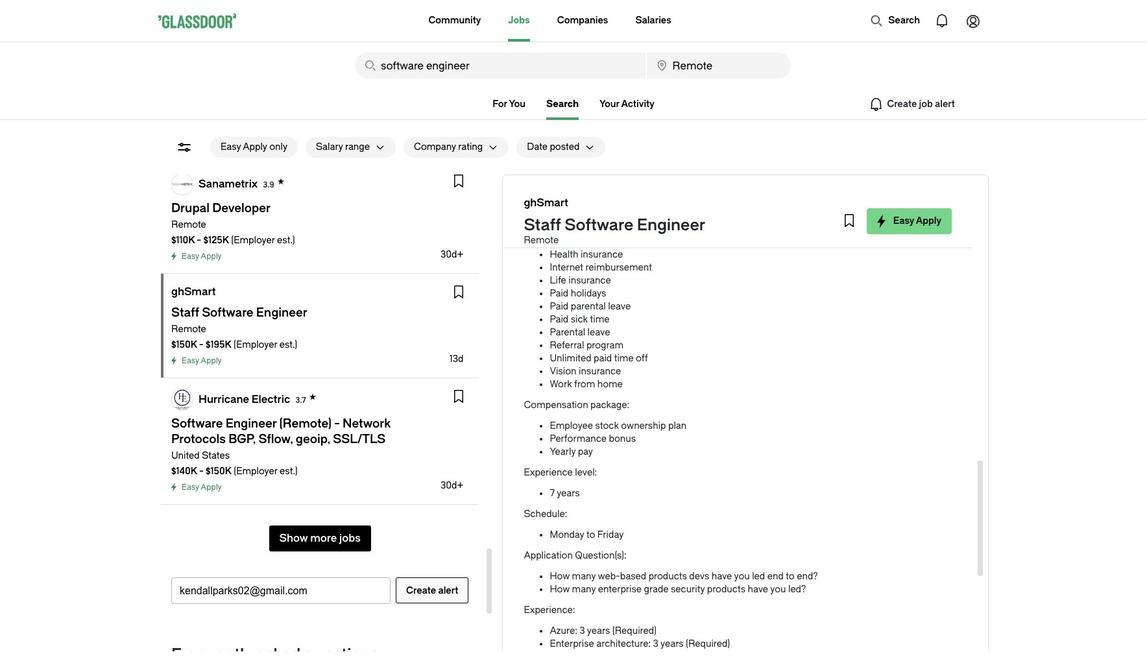 Task type: describe. For each thing, give the bounding box(es) containing it.
experience:
[[524, 605, 575, 616]]

for you
[[493, 99, 526, 110]]

activity
[[622, 99, 655, 110]]

web-
[[598, 571, 620, 582]]

enterprise
[[550, 639, 594, 650]]

2 how from the top
[[550, 584, 570, 595]]

for you link
[[493, 99, 526, 110]]

you
[[509, 99, 526, 110]]

- for $195k
[[199, 339, 204, 350]]

monday to friday
[[550, 530, 624, 541]]

1 horizontal spatial (required)
[[686, 639, 730, 650]]

experience
[[524, 467, 573, 478]]

salary range button
[[306, 137, 370, 158]]

jobs
[[508, 15, 530, 26]]

program
[[587, 340, 624, 351]]

3 paid from the top
[[550, 314, 569, 325]]

work
[[550, 379, 572, 390]]

3.7
[[296, 396, 306, 405]]

holidays
[[571, 288, 606, 299]]

stock
[[596, 421, 619, 432]]

bonus
[[609, 434, 636, 445]]

$150k inside 'remote $150k - $195k (employer est.)'
[[171, 339, 197, 350]]

easy apply for remote $110k - $125k (employer est.)
[[182, 252, 222, 261]]

company rating button
[[404, 137, 483, 158]]

30d+ for hurricane electric
[[441, 480, 464, 491]]

employee stock ownership plan performance bonus yearly pay
[[550, 421, 687, 458]]

dependent
[[550, 223, 598, 234]]

package:
[[591, 400, 630, 411]]

vision
[[550, 366, 577, 377]]

states
[[202, 450, 230, 461]]

easy apply for remote $150k - $195k (employer est.)
[[182, 356, 222, 365]]

sanametrix
[[199, 178, 258, 190]]

end
[[768, 571, 784, 582]]

end?
[[797, 571, 818, 582]]

30d+ for sanametrix
[[441, 249, 464, 260]]

jobs list element
[[161, 0, 479, 505]]

0 horizontal spatial search
[[547, 99, 579, 110]]

search inside button
[[889, 15, 920, 26]]

est.) for remote $110k - $125k (employer est.)
[[277, 235, 295, 246]]

company
[[414, 141, 456, 153]]

remote $150k - $195k (employer est.)
[[171, 324, 297, 350]]

enterprise
[[598, 584, 642, 595]]

benefits:
[[524, 164, 562, 175]]

for
[[493, 99, 507, 110]]

search link
[[547, 99, 579, 120]]

azure: 3 years (required) enterprise architecture: 3 years (required)
[[550, 626, 730, 650]]

software
[[565, 216, 634, 234]]

referral
[[550, 340, 584, 351]]

easy apply for united states $140k - $150k (employer est.)
[[182, 483, 222, 492]]

1 vertical spatial leave
[[588, 327, 610, 338]]

easy inside easy apply button
[[894, 215, 915, 227]]

community
[[429, 15, 481, 26]]

based
[[620, 571, 647, 582]]

remote for remote $110k - $125k (employer est.)
[[171, 219, 206, 230]]

2 paid from the top
[[550, 301, 569, 312]]

none field 'search keyword'
[[355, 53, 646, 79]]

company rating
[[414, 141, 483, 153]]

level:
[[575, 467, 597, 478]]

salaries
[[636, 15, 672, 26]]

health
[[600, 223, 627, 234]]

performance
[[550, 434, 607, 445]]

off
[[636, 353, 648, 364]]

easy for remote $150k - $195k (employer est.)
[[182, 356, 199, 365]]

salaries link
[[636, 0, 672, 42]]

$125k
[[203, 235, 229, 246]]

none field search location
[[647, 53, 791, 79]]

home
[[598, 379, 623, 390]]

jobs link
[[508, 0, 530, 42]]

community link
[[429, 0, 481, 42]]

led
[[752, 571, 765, 582]]

friday
[[598, 530, 624, 541]]

est.) inside united states $140k - $150k (employer est.)
[[280, 466, 298, 477]]

$140k
[[171, 466, 197, 477]]

dental
[[550, 210, 578, 221]]

salary range
[[316, 141, 370, 153]]

0 horizontal spatial 3
[[580, 626, 585, 637]]

your activity link
[[600, 99, 655, 110]]

disability
[[550, 236, 589, 247]]

hurricane electric logo image
[[172, 389, 193, 410]]

application question(s):
[[524, 550, 627, 561]]

date posted button
[[517, 137, 580, 158]]

est.) for remote $150k - $195k (employer est.)
[[280, 339, 297, 350]]

sick
[[571, 314, 588, 325]]

companies link
[[557, 0, 608, 42]]

your
[[600, 99, 620, 110]]

Search location field
[[647, 53, 791, 79]]

1 horizontal spatial 3
[[653, 639, 659, 650]]

remote $110k - $125k (employer est.)
[[171, 219, 295, 246]]

experience level:
[[524, 467, 597, 478]]

insurance up "holidays"
[[569, 275, 611, 286]]

paid
[[594, 353, 612, 364]]

health
[[550, 249, 579, 260]]

1 horizontal spatial years
[[587, 626, 610, 637]]

insurance up reimbursement
[[581, 249, 623, 260]]

ghsmart for staff software engineer
[[524, 197, 569, 209]]

staff
[[524, 216, 561, 234]]

401(k) matching dental insurance dependent health insurance coverage disability insurance health insurance internet reimbursement life insurance paid holidays paid parental leave paid sick time parental leave referral program unlimited paid time off vision insurance work from home
[[550, 197, 714, 390]]

0 vertical spatial (required)
[[613, 626, 657, 637]]

easy apply only button
[[210, 137, 298, 158]]

reimbursement
[[586, 262, 652, 273]]

sanametrix logo image
[[172, 174, 193, 195]]



Task type: vqa. For each thing, say whether or not it's contained in the screenshot.
How many web-based products devs have you led end to end? How many enterprise grade security products have you led?
yes



Task type: locate. For each thing, give the bounding box(es) containing it.
(required) down security
[[686, 639, 730, 650]]

date posted
[[527, 141, 580, 153]]

1 vertical spatial est.)
[[280, 339, 297, 350]]

1 horizontal spatial products
[[707, 584, 746, 595]]

0 horizontal spatial ghsmart
[[171, 286, 216, 298]]

1 vertical spatial many
[[572, 584, 596, 595]]

leave up program
[[588, 327, 610, 338]]

0 vertical spatial you
[[734, 571, 750, 582]]

parental
[[571, 301, 606, 312]]

products down devs
[[707, 584, 746, 595]]

$150k left '$195k'
[[171, 339, 197, 350]]

2 vertical spatial paid
[[550, 314, 569, 325]]

staff software engineer remote
[[524, 216, 706, 246]]

easy for remote $110k - $125k (employer est.)
[[182, 252, 199, 261]]

ownership
[[621, 421, 666, 432]]

est.) inside 'remote $150k - $195k (employer est.)'
[[280, 339, 297, 350]]

0 horizontal spatial (required)
[[613, 626, 657, 637]]

1 horizontal spatial you
[[771, 584, 786, 595]]

1 many from the top
[[572, 571, 596, 582]]

from
[[574, 379, 595, 390]]

parental
[[550, 327, 586, 338]]

open filter menu image
[[177, 140, 192, 155]]

1 vertical spatial products
[[707, 584, 746, 595]]

0 vertical spatial remote
[[171, 219, 206, 230]]

remote inside 'remote $150k - $195k (employer est.)'
[[171, 324, 206, 335]]

insurance
[[581, 210, 623, 221], [629, 223, 672, 234], [591, 236, 634, 247], [581, 249, 623, 260], [569, 275, 611, 286], [579, 366, 621, 377]]

ghsmart for remote
[[171, 286, 216, 298]]

you
[[734, 571, 750, 582], [771, 584, 786, 595]]

paid
[[550, 288, 569, 299], [550, 301, 569, 312], [550, 314, 569, 325]]

(employer inside united states $140k - $150k (employer est.)
[[234, 466, 278, 477]]

years up architecture:
[[587, 626, 610, 637]]

apply for united states $140k - $150k (employer est.)
[[201, 483, 222, 492]]

0 vertical spatial how
[[550, 571, 570, 582]]

1 vertical spatial (employer
[[234, 339, 277, 350]]

many
[[572, 571, 596, 582], [572, 584, 596, 595]]

devs
[[689, 571, 710, 582]]

1 vertical spatial (required)
[[686, 639, 730, 650]]

united states $140k - $150k (employer est.)
[[171, 450, 298, 477]]

(employer for $150k - $195k
[[234, 339, 277, 350]]

0 horizontal spatial you
[[734, 571, 750, 582]]

0 horizontal spatial time
[[590, 314, 610, 325]]

2 30d+ from the top
[[441, 480, 464, 491]]

0 vertical spatial $150k
[[171, 339, 197, 350]]

2 vertical spatial (employer
[[234, 466, 278, 477]]

remote up $110k
[[171, 219, 206, 230]]

search
[[889, 15, 920, 26], [547, 99, 579, 110]]

to left the friday
[[587, 530, 595, 541]]

$195k
[[206, 339, 231, 350]]

- right $140k
[[199, 466, 204, 477]]

have right devs
[[712, 571, 732, 582]]

apply for remote $110k - $125k (employer est.)
[[201, 252, 222, 261]]

1 vertical spatial you
[[771, 584, 786, 595]]

pay
[[578, 447, 593, 458]]

- inside remote $110k - $125k (employer est.)
[[197, 235, 201, 246]]

to inside how many web-based products devs have you led end to end? how many enterprise grade security products have you led?
[[786, 571, 795, 582]]

have down led
[[748, 584, 769, 595]]

leave right parental
[[608, 301, 631, 312]]

2 horizontal spatial years
[[661, 639, 684, 650]]

0 vertical spatial paid
[[550, 288, 569, 299]]

date
[[527, 141, 548, 153]]

remote
[[171, 219, 206, 230], [524, 235, 559, 246], [171, 324, 206, 335]]

to
[[587, 530, 595, 541], [786, 571, 795, 582]]

apply inside "button"
[[243, 141, 267, 153]]

only
[[269, 141, 288, 153]]

salary
[[316, 141, 343, 153]]

your activity
[[600, 99, 655, 110]]

1 vertical spatial paid
[[550, 301, 569, 312]]

2 vertical spatial remote
[[171, 324, 206, 335]]

0 vertical spatial -
[[197, 235, 201, 246]]

1 vertical spatial how
[[550, 584, 570, 595]]

time left off
[[614, 353, 634, 364]]

grade
[[644, 584, 669, 595]]

remote up '$195k'
[[171, 324, 206, 335]]

yearly
[[550, 447, 576, 458]]

1 horizontal spatial ghsmart
[[524, 197, 569, 209]]

(required)
[[613, 626, 657, 637], [686, 639, 730, 650]]

- inside 'remote $150k - $195k (employer est.)'
[[199, 339, 204, 350]]

easy apply button
[[867, 208, 952, 234]]

0 vertical spatial search
[[889, 15, 920, 26]]

easy apply inside button
[[894, 215, 942, 227]]

est.)
[[277, 235, 295, 246], [280, 339, 297, 350], [280, 466, 298, 477]]

- inside united states $140k - $150k (employer est.)
[[199, 466, 204, 477]]

united
[[171, 450, 200, 461]]

how
[[550, 571, 570, 582], [550, 584, 570, 595]]

0 vertical spatial have
[[712, 571, 732, 582]]

0 horizontal spatial have
[[712, 571, 732, 582]]

products
[[649, 571, 687, 582], [707, 584, 746, 595]]

remote inside staff software engineer remote
[[524, 235, 559, 246]]

ghsmart down $110k
[[171, 286, 216, 298]]

compensation package:
[[524, 400, 630, 411]]

apply
[[243, 141, 267, 153], [916, 215, 942, 227], [201, 252, 222, 261], [201, 356, 222, 365], [201, 483, 222, 492]]

0 vertical spatial 30d+
[[441, 249, 464, 260]]

azure:
[[550, 626, 578, 637]]

time down parental
[[590, 314, 610, 325]]

1 none field from the left
[[355, 53, 646, 79]]

matching
[[576, 197, 617, 208]]

1 horizontal spatial $150k
[[206, 466, 232, 477]]

1 vertical spatial -
[[199, 339, 204, 350]]

- for $125k
[[197, 235, 201, 246]]

easy
[[221, 141, 241, 153], [894, 215, 915, 227], [182, 252, 199, 261], [182, 356, 199, 365], [182, 483, 199, 492]]

Enter email address email field
[[172, 578, 390, 604]]

search button
[[864, 8, 927, 34]]

0 horizontal spatial $150k
[[171, 339, 197, 350]]

0 horizontal spatial to
[[587, 530, 595, 541]]

products up grade
[[649, 571, 687, 582]]

3 up enterprise
[[580, 626, 585, 637]]

insurance down matching
[[581, 210, 623, 221]]

2 vertical spatial -
[[199, 466, 204, 477]]

(employer
[[231, 235, 275, 246], [234, 339, 277, 350], [234, 466, 278, 477]]

-
[[197, 235, 201, 246], [199, 339, 204, 350], [199, 466, 204, 477]]

1 30d+ from the top
[[441, 249, 464, 260]]

$150k down states
[[206, 466, 232, 477]]

0 vertical spatial leave
[[608, 301, 631, 312]]

0 horizontal spatial years
[[557, 488, 580, 499]]

$150k inside united states $140k - $150k (employer est.)
[[206, 466, 232, 477]]

years
[[557, 488, 580, 499], [587, 626, 610, 637], [661, 639, 684, 650]]

1 paid from the top
[[550, 288, 569, 299]]

7 years
[[550, 488, 580, 499]]

compensation
[[524, 400, 588, 411]]

0 vertical spatial many
[[572, 571, 596, 582]]

0 vertical spatial time
[[590, 314, 610, 325]]

easy apply only
[[221, 141, 288, 153]]

Search keyword field
[[355, 53, 646, 79]]

0 horizontal spatial products
[[649, 571, 687, 582]]

remote for remote $150k - $195k (employer est.)
[[171, 324, 206, 335]]

companies
[[557, 15, 608, 26]]

question(s):
[[575, 550, 627, 561]]

1 vertical spatial have
[[748, 584, 769, 595]]

architecture:
[[597, 639, 651, 650]]

1 vertical spatial years
[[587, 626, 610, 637]]

None field
[[355, 53, 646, 79], [647, 53, 791, 79]]

1 vertical spatial ghsmart
[[171, 286, 216, 298]]

401(k)
[[550, 197, 574, 208]]

how down application
[[550, 571, 570, 582]]

ghsmart inside jobs list element
[[171, 286, 216, 298]]

you left led
[[734, 571, 750, 582]]

2 none field from the left
[[647, 53, 791, 79]]

easy for united states $140k - $150k (employer est.)
[[182, 483, 199, 492]]

0 vertical spatial to
[[587, 530, 595, 541]]

0 horizontal spatial none field
[[355, 53, 646, 79]]

2 many from the top
[[572, 584, 596, 595]]

apply for remote $150k - $195k (employer est.)
[[201, 356, 222, 365]]

how up experience:
[[550, 584, 570, 595]]

1 horizontal spatial none field
[[647, 53, 791, 79]]

hurricane
[[199, 393, 249, 405]]

plan
[[669, 421, 687, 432]]

1 vertical spatial remote
[[524, 235, 559, 246]]

0 vertical spatial ghsmart
[[524, 197, 569, 209]]

1 vertical spatial time
[[614, 353, 634, 364]]

coverage
[[674, 223, 714, 234]]

1 horizontal spatial search
[[889, 15, 920, 26]]

remote inside remote $110k - $125k (employer est.)
[[171, 219, 206, 230]]

1 how from the top
[[550, 571, 570, 582]]

- right $110k
[[197, 235, 201, 246]]

years right 7
[[557, 488, 580, 499]]

1 vertical spatial search
[[547, 99, 579, 110]]

0 vertical spatial years
[[557, 488, 580, 499]]

1 vertical spatial to
[[786, 571, 795, 582]]

to up the led?
[[786, 571, 795, 582]]

(required) up architecture:
[[613, 626, 657, 637]]

2 vertical spatial years
[[661, 639, 684, 650]]

- left '$195k'
[[199, 339, 204, 350]]

hurricane electric
[[199, 393, 290, 405]]

1 horizontal spatial have
[[748, 584, 769, 595]]

3.9
[[263, 180, 274, 189]]

apply inside button
[[916, 215, 942, 227]]

how many web-based products devs have you led end to end? how many enterprise grade security products have you led?
[[550, 571, 818, 595]]

(employer inside 'remote $150k - $195k (employer est.)'
[[234, 339, 277, 350]]

internet
[[550, 262, 584, 273]]

7
[[550, 488, 555, 499]]

est.) inside remote $110k - $125k (employer est.)
[[277, 235, 295, 246]]

ghsmart up dental
[[524, 197, 569, 209]]

years right architecture:
[[661, 639, 684, 650]]

insurance down health
[[591, 236, 634, 247]]

easy inside "easy apply only" "button"
[[221, 141, 241, 153]]

1 horizontal spatial time
[[614, 353, 634, 364]]

insurance right health
[[629, 223, 672, 234]]

security
[[671, 584, 705, 595]]

easy apply
[[894, 215, 942, 227], [182, 252, 222, 261], [182, 356, 222, 365], [182, 483, 222, 492]]

(employer inside remote $110k - $125k (employer est.)
[[231, 235, 275, 246]]

0 vertical spatial est.)
[[277, 235, 295, 246]]

range
[[345, 141, 370, 153]]

0 vertical spatial (employer
[[231, 235, 275, 246]]

1 vertical spatial $150k
[[206, 466, 232, 477]]

2 vertical spatial est.)
[[280, 466, 298, 477]]

insurance down paid
[[579, 366, 621, 377]]

30d+
[[441, 249, 464, 260], [441, 480, 464, 491]]

application
[[524, 550, 573, 561]]

1 vertical spatial 3
[[653, 639, 659, 650]]

0 vertical spatial products
[[649, 571, 687, 582]]

(employer for $110k - $125k
[[231, 235, 275, 246]]

you down end
[[771, 584, 786, 595]]

1 horizontal spatial to
[[786, 571, 795, 582]]

0 vertical spatial 3
[[580, 626, 585, 637]]

unlimited
[[550, 353, 592, 364]]

life
[[550, 275, 567, 286]]

1 vertical spatial 30d+
[[441, 480, 464, 491]]

remote down staff at the left of page
[[524, 235, 559, 246]]

have
[[712, 571, 732, 582], [748, 584, 769, 595]]

3 right architecture:
[[653, 639, 659, 650]]

employee
[[550, 421, 593, 432]]

rating
[[458, 141, 483, 153]]

leave
[[608, 301, 631, 312], [588, 327, 610, 338]]



